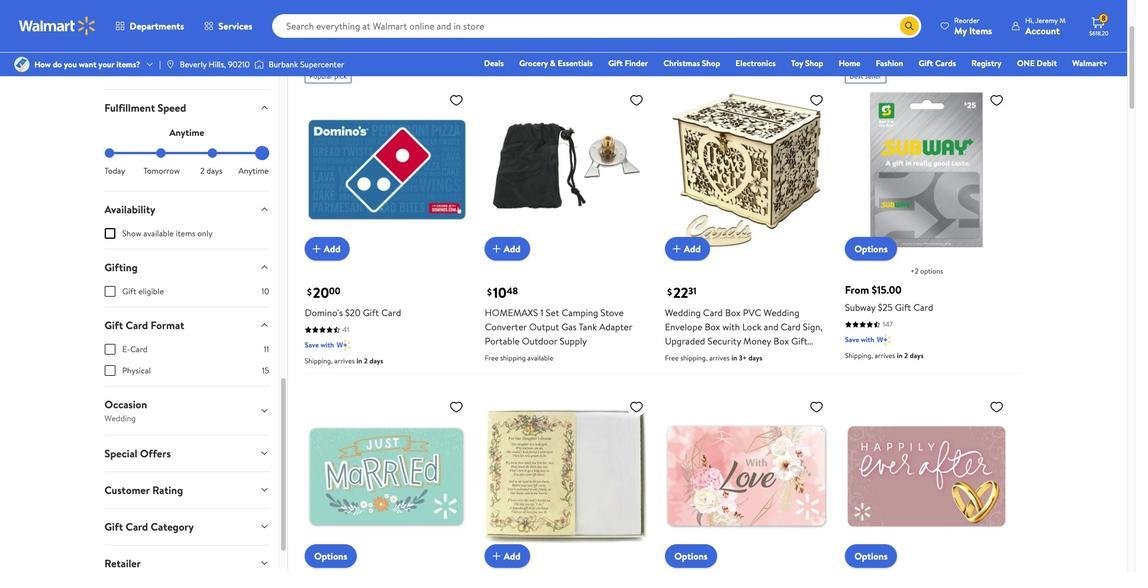 Task type: describe. For each thing, give the bounding box(es) containing it.
show available items only
[[122, 228, 213, 240]]

offers
[[140, 447, 171, 461]]

homemaxs
[[485, 307, 538, 320]]

Tomorrow radio
[[156, 148, 166, 158]]

|
[[159, 59, 161, 70]]

card right $20
[[381, 307, 401, 320]]

in left gifts on the left of the page
[[359, 29, 368, 45]]

special
[[104, 447, 137, 461]]

toy shop link
[[786, 57, 829, 70]]

2 for subway $25 gift card
[[905, 351, 908, 361]]

Today radio
[[104, 148, 114, 158]]

special offers tab
[[95, 436, 279, 472]]

48
[[507, 285, 518, 298]]

wedding card box pvc wedding envelope box with lock and card sign, upgraded security money box gift card box for wedding reception birthday baby shower graduation party supplies image
[[665, 88, 829, 252]]

Anytime radio
[[260, 148, 269, 158]]

card up 'birthday'
[[665, 350, 685, 363]]

format
[[151, 318, 184, 333]]

 image for beverly hills, 90210
[[166, 60, 175, 69]]

beverly
[[180, 59, 207, 70]]

save for subway $25 gift card
[[845, 335, 859, 345]]

gift inside wedding card box pvc wedding envelope box with lock and card sign, upgraded security money box gift card box for wedding reception birthday baby shower graduation party supplies
[[792, 335, 808, 348]]

best seller
[[850, 71, 882, 81]]

in left 3+
[[732, 354, 737, 364]]

options for subway $25 gift card image
[[855, 243, 888, 256]]

15
[[262, 365, 269, 377]]

category
[[151, 520, 194, 535]]

cards for gift cards in gifts & registry (41)
[[326, 29, 356, 45]]

subway $25 gift card image
[[845, 88, 1009, 252]]

1 horizontal spatial arrives
[[709, 354, 730, 364]]

$ for 20
[[307, 286, 312, 299]]

services button
[[194, 12, 263, 40]]

occasion
[[104, 398, 147, 412]]

shipping, for subway $25 gift card
[[845, 351, 873, 361]]

items
[[176, 228, 195, 240]]

0 vertical spatial anytime
[[169, 126, 204, 139]]

customer rating button
[[95, 473, 279, 509]]

0 vertical spatial registry
[[410, 29, 453, 45]]

Search search field
[[272, 14, 921, 38]]

retailer tab
[[95, 546, 279, 573]]

1 horizontal spatial 10
[[493, 283, 507, 303]]

gift card format button
[[95, 308, 279, 344]]

availability
[[104, 202, 155, 217]]

save with for subway $25 gift card
[[845, 335, 875, 345]]

how
[[34, 59, 51, 70]]

gifts
[[371, 29, 397, 45]]

cards for gift cards
[[935, 57, 956, 69]]

speed
[[158, 100, 186, 115]]

add button for 20
[[305, 238, 350, 261]]

days inside "how fast do you want your order?" option group
[[207, 165, 222, 177]]

wedding card box pvc wedding envelope box with lock and card sign, upgraded security money box gift card box for wedding reception birthday baby shower graduation party supplies
[[665, 307, 826, 391]]

e-card
[[122, 344, 148, 356]]

e-
[[122, 344, 130, 356]]

0 horizontal spatial 10
[[262, 286, 269, 298]]

homemaxs 1 set camping stove converter output gas tank adapter portable outdoor supply image
[[485, 88, 649, 252]]

8
[[1102, 13, 1106, 23]]

$ for 22
[[667, 286, 672, 299]]

best
[[850, 71, 864, 81]]

2 days
[[200, 165, 222, 177]]

stove
[[601, 307, 624, 320]]

gift for gift eligible
[[122, 286, 136, 298]]

just married aqua walmart gift card image
[[305, 396, 468, 559]]

options
[[921, 267, 943, 277]]

wedding up envelope
[[665, 307, 701, 320]]

departments
[[130, 20, 184, 33]]

gifting tab
[[95, 250, 279, 286]]

sort and filter section element
[[90, 0, 1037, 15]]

customer
[[104, 483, 150, 498]]

jeremy
[[1036, 15, 1058, 25]]

retailer
[[104, 557, 141, 572]]

shop for christmas shop
[[702, 57, 720, 69]]

and
[[764, 321, 779, 334]]

tomorrow
[[143, 165, 180, 177]]

legal information image
[[424, 56, 433, 65]]

shipping, for domino's $20 gift card
[[305, 357, 333, 367]]

add button for 10
[[485, 238, 530, 261]]

options link for subway $25 gift card image
[[845, 238, 897, 261]]

hi,
[[1026, 15, 1034, 25]]

fulfillment
[[104, 100, 155, 115]]

$25
[[878, 302, 893, 315]]

reorder
[[955, 15, 980, 25]]

hills,
[[209, 59, 226, 70]]

$20
[[345, 307, 361, 320]]

for
[[705, 350, 717, 363]]

gift card format tab
[[95, 308, 279, 344]]

do
[[53, 59, 62, 70]]

$15.00
[[872, 283, 902, 298]]

how fast do you want your order? option group
[[104, 148, 269, 177]]

fashion link
[[871, 57, 909, 70]]

add to favorites list, homemaxs 1 set camping stove converter output gas tank adapter portable outdoor supply image
[[630, 93, 644, 108]]

8 $618.20
[[1090, 13, 1109, 37]]

shipping, arrives in 2 days for subway $25 gift card
[[845, 351, 924, 361]]

domino's $20 gift card image
[[305, 88, 468, 252]]

free inside homemaxs 1 set camping stove converter output gas tank adapter portable outdoor supply free shipping available
[[485, 354, 499, 364]]

availability button
[[95, 192, 279, 228]]

home
[[839, 57, 861, 69]]

occasion wedding
[[104, 398, 147, 425]]

147
[[883, 320, 893, 330]]

gift card category tab
[[95, 509, 279, 546]]

+2 options
[[911, 267, 943, 277]]

gift eligible
[[122, 286, 164, 298]]

gift cards link
[[914, 57, 962, 70]]

burbank
[[269, 59, 298, 70]]

fulfillment speed tab
[[95, 90, 279, 126]]

from the bride's parents to the groom poetry wedding handkerchief image
[[485, 396, 649, 559]]

save with for domino's $20 gift card
[[305, 341, 334, 351]]

elegant flowers with love walmart gift card image
[[665, 396, 829, 559]]

1 vertical spatial registry
[[972, 57, 1002, 69]]

special offers button
[[95, 436, 279, 472]]

electronics
[[736, 57, 776, 69]]

 image for burbank supercenter
[[254, 59, 264, 70]]

(41)
[[456, 31, 471, 44]]

gift inside from $15.00 subway $25 gift card
[[895, 302, 911, 315]]

electronics link
[[730, 57, 781, 70]]

reception
[[757, 350, 799, 363]]

tank
[[579, 321, 597, 334]]

one
[[1017, 57, 1035, 69]]

gift for gift cards in gifts & registry (41)
[[302, 29, 323, 45]]

card right and
[[781, 321, 801, 334]]

money
[[744, 335, 772, 348]]

gifting
[[104, 260, 138, 275]]

security
[[708, 335, 741, 348]]

2 inside "how fast do you want your order?" option group
[[200, 165, 205, 177]]

upgraded
[[665, 335, 705, 348]]

shipping, arrives in 2 days for domino's $20 gift card
[[305, 357, 383, 367]]

add to cart image for 20
[[309, 242, 324, 257]]

box left the 'pvc' on the bottom of page
[[725, 307, 741, 320]]

graduation
[[757, 364, 802, 377]]

christmas shop
[[664, 57, 720, 69]]

domino's
[[305, 307, 343, 320]]

gift cards in gifts & registry (41)
[[302, 29, 471, 45]]

gift for gift card format
[[104, 318, 123, 333]]

items
[[969, 24, 992, 37]]

none radio inside "how fast do you want your order?" option group
[[208, 148, 217, 158]]



Task type: vqa. For each thing, say whether or not it's contained in the screenshot.
The 'Frozen Food'
no



Task type: locate. For each thing, give the bounding box(es) containing it.
gift inside tab
[[104, 318, 123, 333]]

card inside gift card category dropdown button
[[126, 520, 148, 535]]

in down domino's $20 gift card
[[357, 357, 362, 367]]

gift card category button
[[95, 509, 279, 546]]

portable
[[485, 335, 520, 348]]

options
[[855, 243, 888, 256], [314, 550, 347, 563], [675, 550, 708, 563], [855, 550, 888, 563]]

 image right the | on the left of the page
[[166, 60, 175, 69]]

0 horizontal spatial  image
[[166, 60, 175, 69]]

save for domino's $20 gift card
[[305, 341, 319, 351]]

0 horizontal spatial shop
[[702, 57, 720, 69]]

lock
[[743, 321, 762, 334]]

gift for gift finder
[[608, 57, 623, 69]]

add to cart image
[[670, 242, 684, 257]]

adapter
[[599, 321, 632, 334]]

arrives down the 147
[[875, 351, 895, 361]]

with
[[723, 321, 740, 334], [861, 335, 875, 345], [321, 341, 334, 351]]

show for show available items only
[[122, 228, 141, 240]]

1 horizontal spatial cards
[[935, 57, 956, 69]]

free
[[485, 354, 499, 364], [665, 354, 679, 364]]

1 horizontal spatial free
[[665, 354, 679, 364]]

1 vertical spatial available
[[528, 354, 554, 364]]

1 horizontal spatial save
[[845, 335, 859, 345]]

1 horizontal spatial available
[[528, 354, 554, 364]]

1 free from the left
[[485, 354, 499, 364]]

anytime inside "how fast do you want your order?" option group
[[239, 165, 269, 177]]

customer rating tab
[[95, 473, 279, 509]]

None checkbox
[[104, 286, 115, 297], [104, 366, 115, 376], [104, 286, 115, 297], [104, 366, 115, 376]]

online
[[394, 54, 419, 67]]

when
[[326, 54, 348, 67]]

1 horizontal spatial walmart plus image
[[877, 335, 891, 347]]

arrives for domino's $20 gift card
[[334, 357, 355, 367]]

2
[[200, 165, 205, 177], [905, 351, 908, 361], [364, 357, 368, 367]]

with up security
[[723, 321, 740, 334]]

cards up when at the top of the page
[[326, 29, 356, 45]]

 image
[[254, 59, 264, 70], [166, 60, 175, 69]]

1 horizontal spatial  image
[[254, 59, 264, 70]]

anytime
[[169, 126, 204, 139], [239, 165, 269, 177]]

show less button
[[95, 61, 150, 80]]

0 horizontal spatial available
[[143, 228, 174, 240]]

rating
[[152, 483, 183, 498]]

save with down subway
[[845, 335, 875, 345]]

2 horizontal spatial with
[[861, 335, 875, 345]]

0 horizontal spatial &
[[399, 29, 407, 45]]

homemaxs 1 set camping stove converter output gas tank adapter portable outdoor supply free shipping available
[[485, 307, 632, 364]]

walmart plus image down the 147
[[877, 335, 891, 347]]

add to favorites list, elegant flowers with love walmart gift card image
[[810, 400, 824, 415]]

price
[[302, 54, 323, 67]]

2 $ from the left
[[487, 286, 492, 299]]

$ left 20
[[307, 286, 312, 299]]

0 horizontal spatial anytime
[[169, 126, 204, 139]]

registry down items
[[972, 57, 1002, 69]]

00
[[329, 285, 341, 298]]

add to favorites list, from the bride's parents to the groom poetry wedding handkerchief image
[[630, 400, 644, 415]]

1 horizontal spatial $
[[487, 286, 492, 299]]

in down from $15.00 subway $25 gift card
[[897, 351, 903, 361]]

0 horizontal spatial shipping,
[[305, 357, 333, 367]]

fashion
[[876, 57, 904, 69]]

add button for 22
[[665, 238, 710, 261]]

save down subway
[[845, 335, 859, 345]]

$ inside $ 10 48
[[487, 286, 492, 299]]

add to favorites list, just married aqua walmart gift card image
[[449, 400, 464, 415]]

gift up "price"
[[302, 29, 323, 45]]

card up the e-card
[[126, 318, 148, 333]]

1 horizontal spatial &
[[550, 57, 556, 69]]

options for 'elegant flowers with love walmart gift card' image
[[675, 550, 708, 563]]

walmart plus image down 41
[[337, 340, 351, 352]]

1 horizontal spatial shop
[[805, 57, 824, 69]]

0 horizontal spatial arrives
[[334, 357, 355, 367]]

free down portable
[[485, 354, 499, 364]]

shower
[[724, 364, 754, 377]]

wedding up shower
[[719, 350, 755, 363]]

0 vertical spatial cards
[[326, 29, 356, 45]]

2 horizontal spatial 2
[[905, 351, 908, 361]]

gift down 'sign,'
[[792, 335, 808, 348]]

wedding up and
[[764, 307, 800, 320]]

1
[[541, 307, 544, 320]]

happily ever after walmart gift card image
[[845, 396, 1009, 559]]

eligible
[[138, 286, 164, 298]]

deals link
[[479, 57, 509, 70]]

walmart plus image for subway $25 gift card
[[877, 335, 891, 347]]

show left less
[[104, 64, 124, 76]]

box left for at the right bottom of the page
[[687, 350, 703, 363]]

with inside wedding card box pvc wedding envelope box with lock and card sign, upgraded security money box gift card box for wedding reception birthday baby shower graduation party supplies
[[723, 321, 740, 334]]

gift inside tab
[[104, 520, 123, 535]]

beverly hills, 90210
[[180, 59, 250, 70]]

m
[[1060, 15, 1066, 25]]

0 vertical spatial &
[[399, 29, 407, 45]]

card up security
[[703, 307, 723, 320]]

set
[[546, 307, 560, 320]]

save down domino's
[[305, 341, 319, 351]]

0 horizontal spatial shipping, arrives in 2 days
[[305, 357, 383, 367]]

10 up homemaxs at the bottom of page
[[493, 283, 507, 303]]

1 $ from the left
[[307, 286, 312, 299]]

available down outdoor
[[528, 354, 554, 364]]

pick
[[334, 71, 347, 81]]

box up the reception
[[774, 335, 789, 348]]

gift card format group
[[104, 344, 269, 386]]

grocery & essentials link
[[514, 57, 598, 70]]

show for show less
[[104, 64, 124, 76]]

free down upgraded
[[665, 354, 679, 364]]

options link for 'elegant flowers with love walmart gift card' image
[[665, 545, 717, 569]]

1 horizontal spatial 2
[[364, 357, 368, 367]]

your
[[98, 59, 114, 70]]

add button
[[305, 238, 350, 261], [485, 238, 530, 261], [665, 238, 710, 261], [485, 545, 530, 569]]

$ left 48 at the left of page
[[487, 286, 492, 299]]

deals
[[484, 57, 504, 69]]

with for domino's $20 gift card
[[321, 341, 334, 351]]

arrives down 41
[[334, 357, 355, 367]]

grocery & essentials
[[519, 57, 593, 69]]

arrives for subway $25 gift card
[[875, 351, 895, 361]]

31
[[689, 285, 697, 298]]

1 horizontal spatial shipping, arrives in 2 days
[[845, 351, 924, 361]]

services
[[218, 20, 253, 33]]

$ for 10
[[487, 286, 492, 299]]

gift for gift cards
[[919, 57, 933, 69]]

party
[[805, 364, 826, 377]]

shipping, arrives in 2 days down the 147
[[845, 351, 924, 361]]

$ left 22
[[667, 286, 672, 299]]

options for just married aqua walmart gift card image
[[314, 550, 347, 563]]

1 vertical spatial show
[[122, 228, 141, 240]]

1 vertical spatial &
[[550, 57, 556, 69]]

toy
[[791, 57, 803, 69]]

Walmart Site-Wide search field
[[272, 14, 921, 38]]

occasion tab
[[95, 387, 279, 435]]

cards down my
[[935, 57, 956, 69]]

shipping, arrives in 2 days
[[845, 351, 924, 361], [305, 357, 383, 367]]

gift for gift card category
[[104, 520, 123, 535]]

shop right christmas
[[702, 57, 720, 69]]

0 horizontal spatial with
[[321, 341, 334, 351]]

gift
[[302, 29, 323, 45], [608, 57, 623, 69], [919, 57, 933, 69], [122, 286, 136, 298], [895, 302, 911, 315], [363, 307, 379, 320], [104, 318, 123, 333], [792, 335, 808, 348], [104, 520, 123, 535]]

options link for happily ever after walmart gift card 'image'
[[845, 545, 897, 569]]

None radio
[[208, 148, 217, 158]]

0 horizontal spatial registry
[[410, 29, 453, 45]]

search icon image
[[905, 21, 914, 31]]

account
[[1026, 24, 1060, 37]]

registry
[[410, 29, 453, 45], [972, 57, 1002, 69]]

3 $ from the left
[[667, 286, 672, 299]]

0 horizontal spatial walmart plus image
[[337, 340, 351, 352]]

departments button
[[105, 12, 194, 40]]

0 horizontal spatial cards
[[326, 29, 356, 45]]

add
[[324, 243, 341, 256], [504, 243, 521, 256], [684, 243, 701, 256], [504, 550, 521, 563]]

less
[[126, 64, 141, 76]]

20
[[313, 283, 329, 303]]

2 free from the left
[[665, 354, 679, 364]]

purchased
[[350, 54, 392, 67]]

registry up "legal information" icon
[[410, 29, 453, 45]]

1 horizontal spatial anytime
[[239, 165, 269, 177]]

1 shop from the left
[[702, 57, 720, 69]]

anytime down speed
[[169, 126, 204, 139]]

add to cart image
[[309, 242, 324, 257], [490, 242, 504, 257], [490, 550, 504, 564]]

sign,
[[803, 321, 823, 334]]

2 for domino's $20 gift card
[[364, 357, 368, 367]]

card inside gift card format "group"
[[130, 344, 148, 356]]

show right show available items only checkbox at the top of the page
[[122, 228, 141, 240]]

shop for toy shop
[[805, 57, 824, 69]]

how do you want your items?
[[34, 59, 140, 70]]

wedding inside occasion wedding
[[104, 413, 136, 425]]

None range field
[[104, 152, 269, 154]]

card up "physical"
[[130, 344, 148, 356]]

& right grocery
[[550, 57, 556, 69]]

gifting button
[[95, 250, 279, 286]]

none checkbox inside gift card format "group"
[[104, 344, 115, 355]]

add to favorites list, subway $25 gift card image
[[990, 93, 1004, 108]]

envelope
[[665, 321, 703, 334]]

save with down domino's
[[305, 341, 334, 351]]

add to favorites list, happily ever after walmart gift card image
[[990, 400, 1004, 415]]

add for 20
[[324, 243, 341, 256]]

only
[[197, 228, 213, 240]]

gift right fashion
[[919, 57, 933, 69]]

gift up e-
[[104, 318, 123, 333]]

gift right $25
[[895, 302, 911, 315]]

$
[[307, 286, 312, 299], [487, 286, 492, 299], [667, 286, 672, 299]]

available left items
[[143, 228, 174, 240]]

walmart plus image for domino's $20 gift card
[[337, 340, 351, 352]]

essentials
[[558, 57, 593, 69]]

gas
[[562, 321, 577, 334]]

$ inside the $ 22 31
[[667, 286, 672, 299]]

popular pick
[[309, 71, 347, 81]]

10 left 20
[[262, 286, 269, 298]]

0 horizontal spatial free
[[485, 354, 499, 364]]

add to favorites list, wedding card box pvc wedding envelope box with lock and card sign, upgraded security money box gift card box for wedding reception birthday baby shower graduation party supplies image
[[810, 93, 824, 108]]

with down domino's
[[321, 341, 334, 351]]

birthday
[[665, 364, 699, 377]]

options for happily ever after walmart gift card 'image'
[[855, 550, 888, 563]]

$ 22 31
[[667, 283, 697, 303]]

card inside gift card format dropdown button
[[126, 318, 148, 333]]

show inside button
[[104, 64, 124, 76]]

add for 22
[[684, 243, 701, 256]]

10
[[493, 283, 507, 303], [262, 286, 269, 298]]

+2
[[911, 267, 919, 277]]

add for 10
[[504, 243, 521, 256]]

arrives down security
[[709, 354, 730, 364]]

2 horizontal spatial $
[[667, 286, 672, 299]]

customer rating
[[104, 483, 183, 498]]

0 horizontal spatial save
[[305, 341, 319, 351]]

2 horizontal spatial arrives
[[875, 351, 895, 361]]

1 horizontal spatial with
[[723, 321, 740, 334]]

2 shop from the left
[[805, 57, 824, 69]]

add to cart image for 10
[[490, 242, 504, 257]]

0 horizontal spatial save with
[[305, 341, 334, 351]]

my
[[955, 24, 967, 37]]

output
[[529, 321, 559, 334]]

Show available items only checkbox
[[104, 228, 115, 239]]

card left category
[[126, 520, 148, 535]]

availability tab
[[95, 192, 279, 228]]

physical
[[122, 365, 151, 377]]

0 horizontal spatial $
[[307, 286, 312, 299]]

1 horizontal spatial save with
[[845, 335, 875, 345]]

toy shop
[[791, 57, 824, 69]]

gift left eligible
[[122, 286, 136, 298]]

box up security
[[705, 321, 720, 334]]

0 horizontal spatial 2
[[200, 165, 205, 177]]

1 vertical spatial anytime
[[239, 165, 269, 177]]

90210
[[228, 59, 250, 70]]

walmart plus image
[[877, 335, 891, 347], [337, 340, 351, 352]]

options link for just married aqua walmart gift card image
[[305, 545, 357, 569]]

shipping
[[500, 354, 526, 364]]

gift right $20
[[363, 307, 379, 320]]

3+
[[739, 354, 747, 364]]

& right gifts on the left of the page
[[399, 29, 407, 45]]

burbank supercenter
[[269, 59, 344, 70]]

cards
[[326, 29, 356, 45], [935, 57, 956, 69]]

debit
[[1037, 57, 1057, 69]]

 image right 90210
[[254, 59, 264, 70]]

add to favorites list, domino's $20 gift card image
[[449, 93, 464, 108]]

shipping, down subway
[[845, 351, 873, 361]]

show less
[[104, 64, 141, 76]]

$ inside $ 20 00
[[307, 286, 312, 299]]

free shipping, arrives in 3+ days
[[665, 354, 763, 364]]

options link
[[845, 238, 897, 261], [305, 545, 357, 569], [665, 545, 717, 569], [845, 545, 897, 569]]

available inside homemaxs 1 set camping stove converter output gas tank adapter portable outdoor supply free shipping available
[[528, 354, 554, 364]]

gift up retailer
[[104, 520, 123, 535]]

1 vertical spatial cards
[[935, 57, 956, 69]]

 image
[[14, 57, 30, 72]]

1 horizontal spatial registry
[[972, 57, 1002, 69]]

shipping,
[[681, 354, 708, 364]]

walmart image
[[19, 17, 96, 36]]

shipping, arrives in 2 days down 41
[[305, 357, 383, 367]]

grocery
[[519, 57, 548, 69]]

save with
[[845, 335, 875, 345], [305, 341, 334, 351]]

gift card category
[[104, 520, 194, 535]]

wedding down occasion
[[104, 413, 136, 425]]

card down +2 options
[[914, 302, 934, 315]]

with down subway
[[861, 335, 875, 345]]

gift left finder in the right top of the page
[[608, 57, 623, 69]]

with for subway $25 gift card
[[861, 335, 875, 345]]

1 horizontal spatial shipping,
[[845, 351, 873, 361]]

shipping, down domino's
[[305, 357, 333, 367]]

0 vertical spatial available
[[143, 228, 174, 240]]

anytime down anytime option at left top
[[239, 165, 269, 177]]

walmart+
[[1073, 57, 1108, 69]]

gift card format
[[104, 318, 184, 333]]

$618.20
[[1090, 29, 1109, 37]]

0 vertical spatial show
[[104, 64, 124, 76]]

card inside from $15.00 subway $25 gift card
[[914, 302, 934, 315]]

supplies
[[665, 378, 699, 391]]

None checkbox
[[104, 344, 115, 355]]

shop right toy
[[805, 57, 824, 69]]

items?
[[116, 59, 140, 70]]

subway
[[845, 302, 876, 315]]



